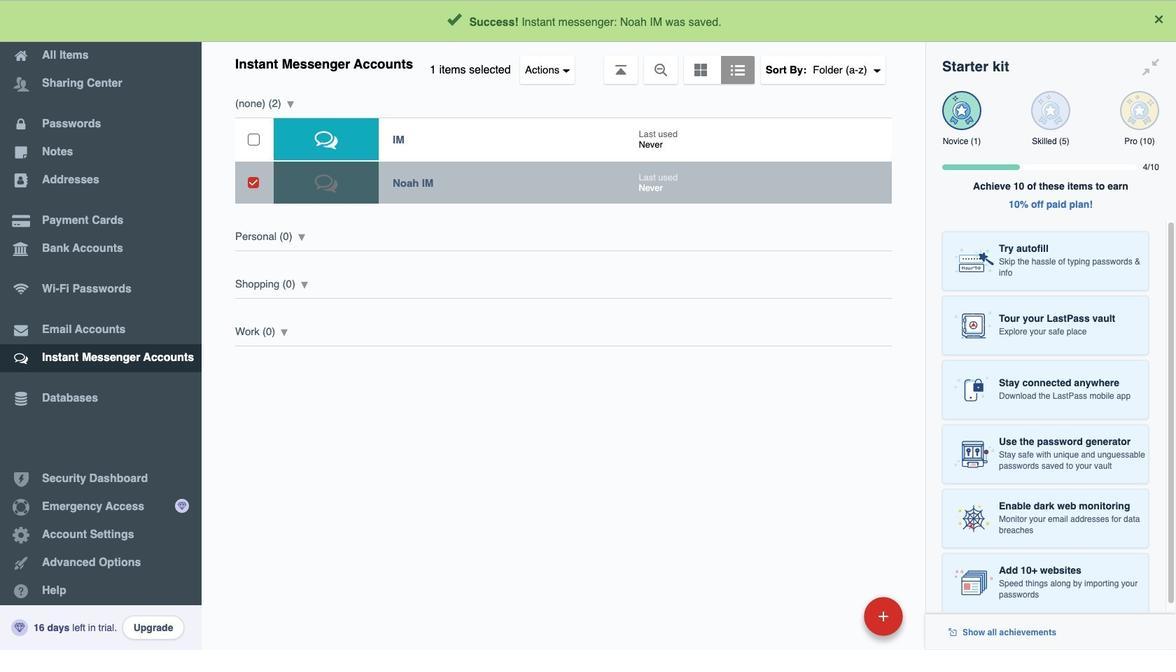 Task type: vqa. For each thing, say whether or not it's contained in the screenshot.
text box
no



Task type: locate. For each thing, give the bounding box(es) containing it.
new item element
[[768, 597, 908, 637]]

alert
[[0, 0, 1176, 42]]

vault options navigation
[[202, 42, 926, 84]]

search my vault text field
[[338, 6, 897, 36]]



Task type: describe. For each thing, give the bounding box(es) containing it.
main navigation navigation
[[0, 0, 202, 651]]

new item navigation
[[768, 593, 912, 651]]

Search search field
[[338, 6, 897, 36]]



